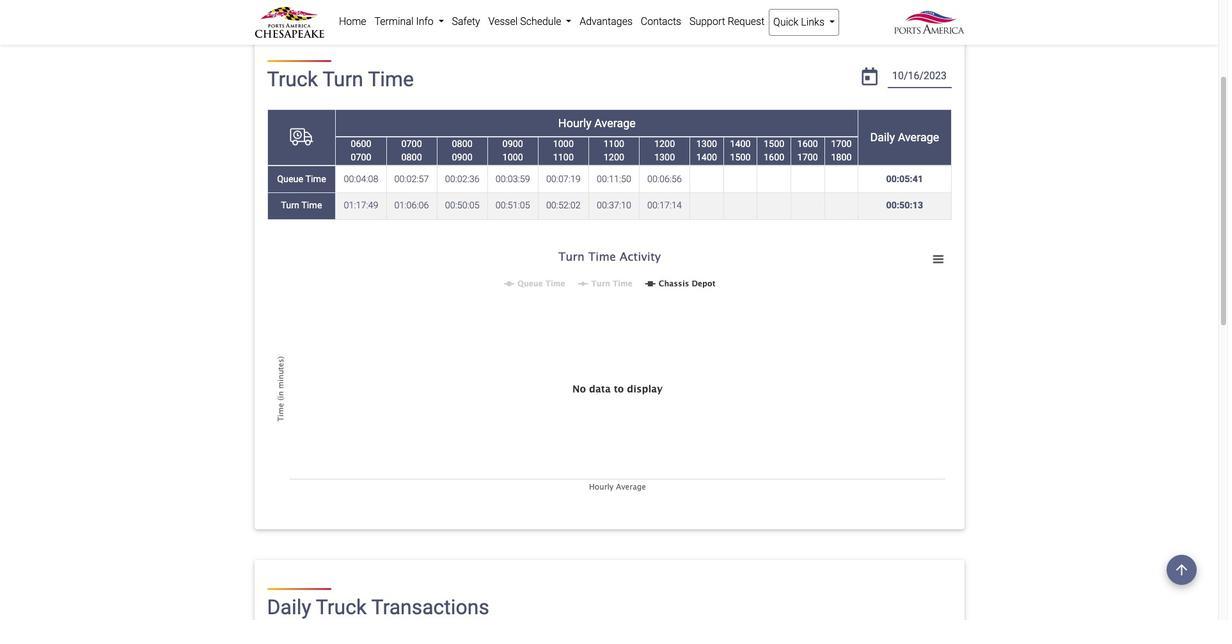 Task type: describe. For each thing, give the bounding box(es) containing it.
1500 1600
[[764, 139, 785, 163]]

schedule
[[520, 15, 561, 28]]

analytics
[[306, 10, 347, 23]]

1000 1100
[[553, 139, 574, 163]]

0 vertical spatial 1200
[[654, 139, 675, 150]]

hourly
[[558, 116, 592, 130]]

1 vertical spatial 1100
[[553, 153, 574, 163]]

00:50:05
[[445, 200, 480, 211]]

terminal info link
[[370, 9, 448, 35]]

00:04:08
[[344, 174, 378, 185]]

1 horizontal spatial 0900
[[503, 139, 523, 150]]

1 horizontal spatial 1100
[[604, 139, 624, 150]]

turn time
[[281, 200, 322, 211]]

support request
[[690, 15, 765, 28]]

0700 0800
[[401, 139, 422, 163]]

1100 1200
[[604, 139, 624, 163]]

1 vertical spatial 0700
[[351, 153, 371, 163]]

0 horizontal spatial 1700
[[798, 153, 818, 163]]

1 horizontal spatial 0800
[[452, 139, 473, 150]]

time for 00:04:08
[[305, 174, 326, 185]]

daily inside hourly average daily average
[[870, 131, 895, 144]]

hourly average daily average
[[558, 116, 939, 144]]

1200 1300
[[654, 139, 675, 163]]

1700 1800
[[831, 139, 852, 163]]

0900 1000
[[503, 139, 523, 163]]

0 horizontal spatial 1600
[[764, 153, 785, 163]]

1 vertical spatial 1400
[[697, 153, 717, 163]]

0 horizontal spatial 1300
[[654, 153, 675, 163]]

00:07:19
[[546, 174, 581, 185]]

info
[[416, 15, 434, 28]]

00:52:02
[[546, 200, 581, 211]]

1 horizontal spatial 1400
[[730, 139, 751, 150]]

0 vertical spatial 1000
[[553, 139, 574, 150]]

0600
[[351, 139, 371, 150]]

time for 01:17:49
[[301, 200, 322, 211]]

terminal info
[[375, 15, 436, 28]]

0 horizontal spatial home link
[[265, 10, 292, 23]]

0 vertical spatial turn
[[323, 67, 363, 92]]

00:02:57
[[394, 174, 429, 185]]

1 vertical spatial truck
[[316, 595, 367, 620]]

quick
[[774, 16, 799, 28]]

links
[[801, 16, 825, 28]]

0 vertical spatial 1700
[[831, 139, 852, 150]]

00:06:56
[[647, 174, 682, 185]]

terminal
[[375, 15, 414, 28]]

1600 1700
[[798, 139, 818, 163]]

00:37:10
[[597, 200, 631, 211]]

contacts link
[[637, 9, 686, 35]]

1 horizontal spatial home link
[[335, 9, 370, 35]]



Task type: locate. For each thing, give the bounding box(es) containing it.
time right queue
[[305, 174, 326, 185]]

0700
[[401, 139, 422, 150], [351, 153, 371, 163]]

0 vertical spatial 0800
[[452, 139, 473, 150]]

home link left the terminal
[[335, 9, 370, 35]]

safety link
[[448, 9, 484, 35]]

0 horizontal spatial 1400
[[697, 153, 717, 163]]

home link
[[335, 9, 370, 35], [265, 10, 292, 23]]

0800 up 00:02:36
[[452, 139, 473, 150]]

00:05:41
[[886, 174, 923, 185]]

1500
[[764, 139, 785, 150], [730, 153, 751, 163]]

1 horizontal spatial average
[[898, 131, 939, 144]]

calendar day image
[[862, 68, 878, 86]]

1 vertical spatial 1600
[[764, 153, 785, 163]]

1100 up 00:07:19
[[553, 153, 574, 163]]

support request link
[[686, 9, 769, 35]]

vessel
[[488, 15, 518, 28]]

1 horizontal spatial 1200
[[654, 139, 675, 150]]

1000 up 00:03:59
[[503, 153, 523, 163]]

request
[[728, 15, 765, 28]]

vessel schedule
[[488, 15, 564, 28]]

0800 up 00:02:57
[[401, 153, 422, 163]]

0 horizontal spatial 1500
[[730, 153, 751, 163]]

0 vertical spatial 1300
[[697, 139, 717, 150]]

1 horizontal spatial 1000
[[553, 139, 574, 150]]

0 horizontal spatial 1100
[[553, 153, 574, 163]]

00:17:14
[[647, 200, 682, 211]]

1300 left 1400 1500
[[697, 139, 717, 150]]

0 vertical spatial average
[[594, 116, 636, 130]]

queue time
[[277, 174, 326, 185]]

0 horizontal spatial home
[[265, 10, 292, 23]]

home link left analytics
[[265, 10, 292, 23]]

support
[[690, 15, 725, 28]]

time down queue time
[[301, 200, 322, 211]]

00:03:59
[[496, 174, 530, 185]]

1 vertical spatial 1500
[[730, 153, 751, 163]]

average up 00:05:41
[[898, 131, 939, 144]]

1 vertical spatial turn
[[281, 200, 299, 211]]

1 vertical spatial 1000
[[503, 153, 523, 163]]

1600 right 1500 1600
[[798, 139, 818, 150]]

1200 up the 00:06:56 at the right top of page
[[654, 139, 675, 150]]

home for home link to the right
[[339, 15, 366, 28]]

1 horizontal spatial home
[[339, 15, 366, 28]]

0 vertical spatial 0700
[[401, 139, 422, 150]]

0900
[[503, 139, 523, 150], [452, 153, 473, 163]]

1 horizontal spatial 1500
[[764, 139, 785, 150]]

transactions
[[371, 595, 489, 620]]

0 vertical spatial 1600
[[798, 139, 818, 150]]

1 vertical spatial 1300
[[654, 153, 675, 163]]

1000
[[553, 139, 574, 150], [503, 153, 523, 163]]

0 horizontal spatial 0800
[[401, 153, 422, 163]]

0 vertical spatial daily
[[870, 131, 895, 144]]

0 horizontal spatial average
[[594, 116, 636, 130]]

1700 up "1800"
[[831, 139, 852, 150]]

go to top image
[[1167, 555, 1197, 585]]

daily
[[870, 131, 895, 144], [267, 595, 311, 620]]

0900 up 00:03:59
[[503, 139, 523, 150]]

00:11:50
[[597, 174, 631, 185]]

vessel schedule link
[[484, 9, 576, 35]]

1 vertical spatial 0900
[[452, 153, 473, 163]]

0 horizontal spatial turn
[[281, 200, 299, 211]]

1700 left "1800"
[[798, 153, 818, 163]]

1400 right '1300 1400'
[[730, 139, 751, 150]]

1200
[[654, 139, 675, 150], [604, 153, 624, 163]]

0 horizontal spatial 1000
[[503, 153, 523, 163]]

time
[[368, 67, 414, 92], [305, 174, 326, 185], [301, 200, 322, 211]]

1100
[[604, 139, 624, 150], [553, 153, 574, 163]]

0 vertical spatial truck
[[267, 67, 318, 92]]

1 horizontal spatial turn
[[323, 67, 363, 92]]

1600
[[798, 139, 818, 150], [764, 153, 785, 163]]

home for the left home link
[[265, 10, 292, 23]]

0 vertical spatial 0900
[[503, 139, 523, 150]]

home
[[265, 10, 292, 23], [339, 15, 366, 28]]

0 horizontal spatial 0700
[[351, 153, 371, 163]]

01:06:06
[[394, 200, 429, 211]]

turn
[[323, 67, 363, 92], [281, 200, 299, 211]]

1 vertical spatial average
[[898, 131, 939, 144]]

queue
[[277, 174, 303, 185]]

home left the terminal
[[339, 15, 366, 28]]

daily truck transactions
[[267, 595, 489, 620]]

1000 down hourly at the left top of the page
[[553, 139, 574, 150]]

1 horizontal spatial 0700
[[401, 139, 422, 150]]

0 horizontal spatial 1200
[[604, 153, 624, 163]]

average up 1100 1200
[[594, 116, 636, 130]]

01:17:49
[[344, 200, 378, 211]]

00:51:05
[[496, 200, 530, 211]]

1 vertical spatial 1700
[[798, 153, 818, 163]]

0 vertical spatial 1100
[[604, 139, 624, 150]]

0900 up 00:02:36
[[452, 153, 473, 163]]

1 vertical spatial time
[[305, 174, 326, 185]]

1700
[[831, 139, 852, 150], [798, 153, 818, 163]]

0600 0700
[[351, 139, 371, 163]]

contacts
[[641, 15, 681, 28]]

1 vertical spatial 1200
[[604, 153, 624, 163]]

0800
[[452, 139, 473, 150], [401, 153, 422, 163]]

truck
[[267, 67, 318, 92], [316, 595, 367, 620]]

advantages link
[[576, 9, 637, 35]]

1400 1500
[[730, 139, 751, 163]]

1 vertical spatial 0800
[[401, 153, 422, 163]]

1 horizontal spatial 1700
[[831, 139, 852, 150]]

truck turn time
[[267, 67, 414, 92]]

0700 down 0600
[[351, 153, 371, 163]]

1400 left 1400 1500
[[697, 153, 717, 163]]

1 horizontal spatial 1600
[[798, 139, 818, 150]]

advantages
[[580, 15, 633, 28]]

0700 up 00:02:57
[[401, 139, 422, 150]]

average
[[594, 116, 636, 130], [898, 131, 939, 144]]

None text field
[[888, 66, 952, 88]]

time down the terminal
[[368, 67, 414, 92]]

1 horizontal spatial 1300
[[697, 139, 717, 150]]

1300 1400
[[697, 139, 717, 163]]

1 vertical spatial daily
[[267, 595, 311, 620]]

0 horizontal spatial 0900
[[452, 153, 473, 163]]

1200 up 00:11:50
[[604, 153, 624, 163]]

1400
[[730, 139, 751, 150], [697, 153, 717, 163]]

1800
[[831, 153, 852, 163]]

1600 right 1400 1500
[[764, 153, 785, 163]]

1300
[[697, 139, 717, 150], [654, 153, 675, 163]]

quick links link
[[769, 9, 840, 36]]

1500 down hourly average daily average
[[730, 153, 751, 163]]

0 vertical spatial 1500
[[764, 139, 785, 150]]

quick links
[[774, 16, 827, 28]]

0 horizontal spatial daily
[[267, 595, 311, 620]]

1 horizontal spatial daily
[[870, 131, 895, 144]]

0 vertical spatial 1400
[[730, 139, 751, 150]]

home left analytics
[[265, 10, 292, 23]]

1300 up the 00:06:56 at the right top of page
[[654, 153, 675, 163]]

safety
[[452, 15, 480, 28]]

2 vertical spatial time
[[301, 200, 322, 211]]

1500 left 1600 1700 on the top right of the page
[[764, 139, 785, 150]]

00:02:36
[[445, 174, 480, 185]]

00:50:13
[[886, 200, 923, 211]]

1100 up 00:11:50
[[604, 139, 624, 150]]

0 vertical spatial time
[[368, 67, 414, 92]]

0800 0900
[[452, 139, 473, 163]]



Task type: vqa. For each thing, say whether or not it's contained in the screenshot.
rightmost the 1100
yes



